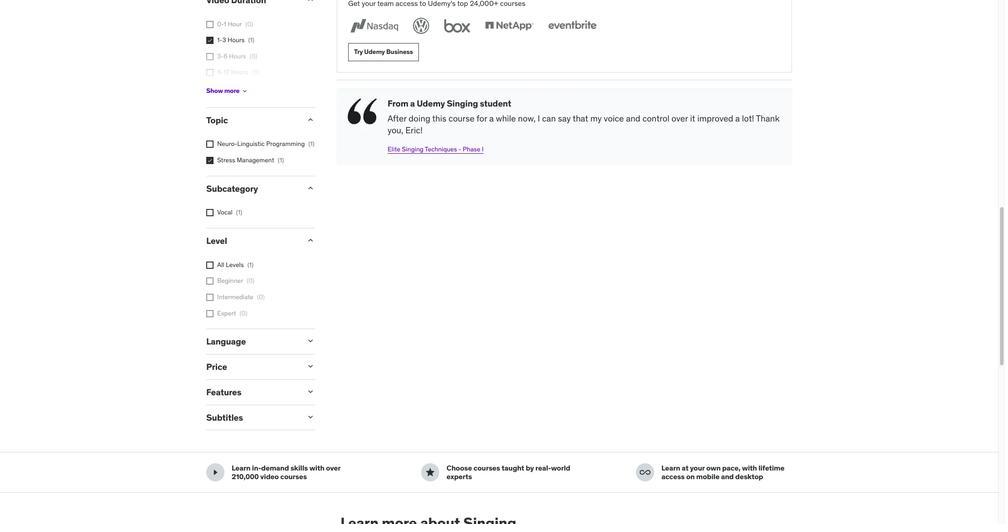 Task type: describe. For each thing, give the bounding box(es) containing it.
6
[[224, 52, 228, 60]]

learn at your own pace, with lifetime access on mobile and desktop
[[662, 464, 785, 482]]

subcategory button
[[206, 183, 299, 194]]

(1) up 3-6 hours (0)
[[248, 36, 255, 44]]

features button
[[206, 387, 299, 398]]

courses inside learn in-demand skills with over 210,000 video courses
[[280, 472, 307, 482]]

17
[[224, 68, 230, 76]]

hours right 17+
[[229, 84, 246, 93]]

0-
[[217, 20, 224, 28]]

can
[[543, 113, 556, 124]]

from
[[388, 98, 409, 109]]

small image for topic
[[306, 115, 315, 124]]

improved
[[698, 113, 734, 124]]

demand
[[261, 464, 289, 473]]

after
[[388, 113, 407, 124]]

xsmall image for 1-
[[206, 37, 214, 44]]

by
[[526, 464, 534, 473]]

(0) up 6-17 hours (0)
[[250, 52, 258, 60]]

with inside learn at your own pace, with lifetime access on mobile and desktop
[[743, 464, 758, 473]]

eric!
[[406, 125, 423, 136]]

0 horizontal spatial i
[[482, 145, 484, 153]]

your
[[691, 464, 705, 473]]

and inside from a udemy singing student after doing this course for a while now, i can say that my voice and control over it improved a lot! thank you, eric!
[[627, 113, 641, 124]]

intermediate (0)
[[217, 293, 265, 301]]

voice
[[604, 113, 624, 124]]

subtitles button
[[206, 412, 299, 423]]

more
[[224, 87, 240, 95]]

my
[[591, 113, 602, 124]]

-
[[459, 145, 462, 153]]

you,
[[388, 125, 404, 136]]

world
[[551, 464, 571, 473]]

nasdaq image
[[348, 16, 401, 36]]

access
[[662, 472, 685, 482]]

courses inside choose courses taught by real-world experts
[[474, 464, 501, 473]]

netapp image
[[484, 16, 536, 36]]

all
[[217, 261, 224, 269]]

xsmall image for intermediate
[[206, 294, 214, 301]]

3-6 hours (0)
[[217, 52, 258, 60]]

all levels (1)
[[217, 261, 254, 269]]

intermediate
[[217, 293, 254, 301]]

small image for subcategory
[[306, 184, 315, 193]]

show more
[[206, 87, 240, 95]]

on
[[687, 472, 695, 482]]

xsmall image for 0-
[[206, 21, 214, 28]]

stress
[[217, 156, 235, 164]]

6-17 hours (0)
[[217, 68, 260, 76]]

language
[[206, 336, 246, 347]]

programming
[[266, 140, 305, 148]]

language button
[[206, 336, 299, 347]]

(0) up the intermediate (0)
[[247, 277, 255, 285]]

3
[[222, 36, 226, 44]]

pace,
[[723, 464, 741, 473]]

1 vertical spatial singing
[[402, 145, 424, 153]]

xsmall image for vocal
[[206, 209, 214, 217]]

lot!
[[743, 113, 755, 124]]

medium image for choose courses taught by real-world experts
[[425, 467, 436, 478]]

expert (0)
[[217, 309, 247, 317]]

show
[[206, 87, 223, 95]]

(0) down 3-6 hours (0)
[[252, 68, 260, 76]]

1-3 hours (1)
[[217, 36, 255, 44]]

elite singing techniques - phase i link
[[388, 145, 484, 153]]

student
[[480, 98, 512, 109]]

(0) right hour
[[246, 20, 253, 28]]

business
[[387, 48, 413, 56]]

volkswagen image
[[412, 16, 431, 36]]

own
[[707, 464, 721, 473]]

xsmall image for stress
[[206, 157, 214, 164]]

hours for 3-6 hours
[[229, 52, 246, 60]]

hours for 6-17 hours
[[231, 68, 248, 76]]

eventbrite image
[[547, 16, 599, 36]]

(1) right vocal
[[236, 208, 242, 217]]

say
[[558, 113, 571, 124]]

course
[[449, 113, 475, 124]]

levels
[[226, 261, 244, 269]]

0 horizontal spatial udemy
[[364, 48, 385, 56]]

doing
[[409, 113, 431, 124]]

level
[[206, 235, 227, 246]]

techniques
[[425, 145, 457, 153]]

stress management (1)
[[217, 156, 284, 164]]

learn for learn at your own pace, with lifetime access on mobile and desktop
[[662, 464, 681, 473]]

try udemy business link
[[348, 43, 419, 61]]

subtitles
[[206, 412, 243, 423]]

price button
[[206, 362, 299, 372]]

thank
[[757, 113, 780, 124]]

lifetime
[[759, 464, 785, 473]]

0-1 hour (0)
[[217, 20, 253, 28]]

i inside from a udemy singing student after doing this course for a while now, i can say that my voice and control over it improved a lot! thank you, eric!
[[538, 113, 540, 124]]



Task type: locate. For each thing, give the bounding box(es) containing it.
0 horizontal spatial medium image
[[210, 467, 221, 478]]

medium image for learn in-demand skills with over 210,000 video courses
[[210, 467, 221, 478]]

small image for subtitles
[[306, 413, 315, 422]]

with inside learn in-demand skills with over 210,000 video courses
[[310, 464, 325, 473]]

try udemy business
[[354, 48, 413, 56]]

xsmall image for 6-
[[206, 69, 214, 76]]

xsmall image left beginner
[[206, 278, 214, 285]]

skills
[[291, 464, 308, 473]]

taught
[[502, 464, 525, 473]]

xsmall image inside show more button
[[242, 87, 249, 95]]

in-
[[252, 464, 261, 473]]

hours for 1-3 hours
[[228, 36, 245, 44]]

i right phase
[[482, 145, 484, 153]]

phase
[[463, 145, 481, 153]]

courses
[[474, 464, 501, 473], [280, 472, 307, 482]]

elite singing techniques - phase i
[[388, 145, 484, 153]]

2 small image from the top
[[306, 115, 315, 124]]

2 small image from the top
[[306, 337, 315, 346]]

while
[[496, 113, 516, 124]]

1 horizontal spatial and
[[722, 472, 734, 482]]

hours right 6
[[229, 52, 246, 60]]

from a udemy singing student after doing this course for a while now, i can say that my voice and control over it improved a lot! thank you, eric!
[[388, 98, 780, 136]]

and inside learn at your own pace, with lifetime access on mobile and desktop
[[722, 472, 734, 482]]

4 small image from the top
[[306, 413, 315, 422]]

over
[[672, 113, 689, 124], [326, 464, 341, 473]]

learn in-demand skills with over 210,000 video courses
[[232, 464, 341, 482]]

experts
[[447, 472, 472, 482]]

6-
[[217, 68, 224, 76]]

1 with from the left
[[310, 464, 325, 473]]

i
[[538, 113, 540, 124], [482, 145, 484, 153]]

hours right the 17
[[231, 68, 248, 76]]

medium image for learn at your own pace, with lifetime access on mobile and desktop
[[640, 467, 651, 478]]

xsmall image right more
[[242, 87, 249, 95]]

courses left taught
[[474, 464, 501, 473]]

topic
[[206, 115, 228, 125]]

neuro-
[[217, 140, 237, 148]]

hours
[[228, 36, 245, 44], [229, 52, 246, 60], [231, 68, 248, 76], [229, 84, 246, 93]]

(0)
[[246, 20, 253, 28], [250, 52, 258, 60], [252, 68, 260, 76], [247, 277, 255, 285], [257, 293, 265, 301], [240, 309, 247, 317]]

0 vertical spatial i
[[538, 113, 540, 124]]

desktop
[[736, 472, 764, 482]]

1 learn from the left
[[232, 464, 251, 473]]

for
[[477, 113, 488, 124]]

real-
[[536, 464, 551, 473]]

a left lot!
[[736, 113, 740, 124]]

3 small image from the top
[[306, 362, 315, 371]]

and right voice
[[627, 113, 641, 124]]

hours right 3
[[228, 36, 245, 44]]

level button
[[206, 235, 299, 246]]

17+
[[217, 84, 227, 93]]

vocal
[[217, 208, 233, 217]]

small image for level
[[306, 236, 315, 245]]

xsmall image for 3-
[[206, 53, 214, 60]]

(0) right "intermediate"
[[257, 293, 265, 301]]

(1)
[[248, 36, 255, 44], [309, 140, 315, 148], [278, 156, 284, 164], [236, 208, 242, 217], [248, 261, 254, 269]]

neuro-linguistic programming (1)
[[217, 140, 315, 148]]

(1) right programming
[[309, 140, 315, 148]]

udemy right try
[[364, 48, 385, 56]]

topic button
[[206, 115, 299, 125]]

this
[[433, 113, 447, 124]]

(0) down the intermediate (0)
[[240, 309, 247, 317]]

small image
[[306, 0, 315, 4], [306, 115, 315, 124], [306, 184, 315, 193], [306, 413, 315, 422]]

0 vertical spatial over
[[672, 113, 689, 124]]

medium image
[[210, 467, 221, 478], [425, 467, 436, 478], [640, 467, 651, 478]]

learn
[[232, 464, 251, 473], [662, 464, 681, 473]]

0 horizontal spatial courses
[[280, 472, 307, 482]]

over inside learn in-demand skills with over 210,000 video courses
[[326, 464, 341, 473]]

0 vertical spatial udemy
[[364, 48, 385, 56]]

box image
[[442, 16, 473, 36]]

with right skills at the left bottom
[[310, 464, 325, 473]]

1 horizontal spatial a
[[490, 113, 494, 124]]

0 vertical spatial singing
[[447, 98, 478, 109]]

udemy inside from a udemy singing student after doing this course for a while now, i can say that my voice and control over it improved a lot! thank you, eric!
[[417, 98, 445, 109]]

xsmall image for all
[[206, 262, 214, 269]]

1 horizontal spatial i
[[538, 113, 540, 124]]

1
[[224, 20, 226, 28]]

hour
[[228, 20, 242, 28]]

udemy up this
[[417, 98, 445, 109]]

0 vertical spatial and
[[627, 113, 641, 124]]

1 small image from the top
[[306, 236, 315, 245]]

a
[[410, 98, 415, 109], [490, 113, 494, 124], [736, 113, 740, 124]]

small image for language
[[306, 337, 315, 346]]

xsmall image left stress
[[206, 157, 214, 164]]

beginner
[[217, 277, 243, 285]]

xsmall image left "all"
[[206, 262, 214, 269]]

xsmall image left the 0- on the top of the page
[[206, 21, 214, 28]]

6 xsmall image from the top
[[206, 278, 214, 285]]

management
[[237, 156, 274, 164]]

learn inside learn in-demand skills with over 210,000 video courses
[[232, 464, 251, 473]]

it
[[691, 113, 696, 124]]

medium image left experts
[[425, 467, 436, 478]]

0 horizontal spatial learn
[[232, 464, 251, 473]]

a right for at the left of the page
[[490, 113, 494, 124]]

mobile
[[697, 472, 720, 482]]

singing up course
[[447, 98, 478, 109]]

xsmall image left "intermediate"
[[206, 294, 214, 301]]

1 vertical spatial udemy
[[417, 98, 445, 109]]

over inside from a udemy singing student after doing this course for a while now, i can say that my voice and control over it improved a lot! thank you, eric!
[[672, 113, 689, 124]]

0 horizontal spatial singing
[[402, 145, 424, 153]]

1 xsmall image from the top
[[206, 21, 214, 28]]

learn for learn in-demand skills with over 210,000 video courses
[[232, 464, 251, 473]]

1 vertical spatial over
[[326, 464, 341, 473]]

learn left in-
[[232, 464, 251, 473]]

features
[[206, 387, 242, 398]]

small image for features
[[306, 387, 315, 396]]

singing inside from a udemy singing student after doing this course for a while now, i can say that my voice and control over it improved a lot! thank you, eric!
[[447, 98, 478, 109]]

xsmall image left 3-
[[206, 53, 214, 60]]

beginner (0)
[[217, 277, 255, 285]]

0 horizontal spatial with
[[310, 464, 325, 473]]

3-
[[217, 52, 224, 60]]

medium image left 210,000
[[210, 467, 221, 478]]

and right "own"
[[722, 472, 734, 482]]

control
[[643, 113, 670, 124]]

medium image left access
[[640, 467, 651, 478]]

xsmall image for beginner
[[206, 278, 214, 285]]

210,000
[[232, 472, 259, 482]]

17+ hours
[[217, 84, 246, 93]]

xsmall image for expert
[[206, 310, 214, 317]]

(1) down programming
[[278, 156, 284, 164]]

video
[[260, 472, 279, 482]]

small image
[[306, 236, 315, 245], [306, 337, 315, 346], [306, 362, 315, 371], [306, 387, 315, 396]]

choose courses taught by real-world experts
[[447, 464, 571, 482]]

with
[[310, 464, 325, 473], [743, 464, 758, 473]]

i left can
[[538, 113, 540, 124]]

3 small image from the top
[[306, 184, 315, 193]]

0 horizontal spatial and
[[627, 113, 641, 124]]

1 horizontal spatial with
[[743, 464, 758, 473]]

1 small image from the top
[[306, 0, 315, 4]]

at
[[682, 464, 689, 473]]

over left it
[[672, 113, 689, 124]]

that
[[573, 113, 589, 124]]

try
[[354, 48, 363, 56]]

xsmall image left 'neuro-'
[[206, 141, 214, 148]]

udemy
[[364, 48, 385, 56], [417, 98, 445, 109]]

1 vertical spatial i
[[482, 145, 484, 153]]

xsmall image left expert
[[206, 310, 214, 317]]

xsmall image for neuro-
[[206, 141, 214, 148]]

1 horizontal spatial udemy
[[417, 98, 445, 109]]

xsmall image left 6-
[[206, 69, 214, 76]]

1 horizontal spatial learn
[[662, 464, 681, 473]]

(1) right levels
[[248, 261, 254, 269]]

expert
[[217, 309, 236, 317]]

show more button
[[206, 82, 249, 100]]

with right pace, at right bottom
[[743, 464, 758, 473]]

1 medium image from the left
[[210, 467, 221, 478]]

2 xsmall image from the top
[[206, 37, 214, 44]]

4 small image from the top
[[306, 387, 315, 396]]

a right from
[[410, 98, 415, 109]]

1 horizontal spatial medium image
[[425, 467, 436, 478]]

3 xsmall image from the top
[[206, 53, 214, 60]]

4 xsmall image from the top
[[206, 209, 214, 217]]

elite
[[388, 145, 401, 153]]

over right skills at the left bottom
[[326, 464, 341, 473]]

linguistic
[[237, 140, 265, 148]]

2 medium image from the left
[[425, 467, 436, 478]]

vocal (1)
[[217, 208, 242, 217]]

5 xsmall image from the top
[[206, 262, 214, 269]]

2 with from the left
[[743, 464, 758, 473]]

1 horizontal spatial singing
[[447, 98, 478, 109]]

choose
[[447, 464, 472, 473]]

1 vertical spatial and
[[722, 472, 734, 482]]

1-
[[217, 36, 223, 44]]

1 horizontal spatial over
[[672, 113, 689, 124]]

learn inside learn at your own pace, with lifetime access on mobile and desktop
[[662, 464, 681, 473]]

singing
[[447, 98, 478, 109], [402, 145, 424, 153]]

0 horizontal spatial a
[[410, 98, 415, 109]]

learn left the at
[[662, 464, 681, 473]]

0 horizontal spatial over
[[326, 464, 341, 473]]

xsmall image
[[206, 69, 214, 76], [242, 87, 249, 95], [206, 141, 214, 148], [206, 157, 214, 164], [206, 294, 214, 301], [206, 310, 214, 317]]

xsmall image
[[206, 21, 214, 28], [206, 37, 214, 44], [206, 53, 214, 60], [206, 209, 214, 217], [206, 262, 214, 269], [206, 278, 214, 285]]

2 horizontal spatial a
[[736, 113, 740, 124]]

small image for price
[[306, 362, 315, 371]]

courses right video
[[280, 472, 307, 482]]

and
[[627, 113, 641, 124], [722, 472, 734, 482]]

xsmall image left vocal
[[206, 209, 214, 217]]

2 horizontal spatial medium image
[[640, 467, 651, 478]]

now,
[[518, 113, 536, 124]]

2 learn from the left
[[662, 464, 681, 473]]

xsmall image left 1-
[[206, 37, 214, 44]]

subcategory
[[206, 183, 258, 194]]

singing right elite
[[402, 145, 424, 153]]

price
[[206, 362, 227, 372]]

1 horizontal spatial courses
[[474, 464, 501, 473]]

3 medium image from the left
[[640, 467, 651, 478]]



Task type: vqa. For each thing, say whether or not it's contained in the screenshot.
BUSINESS
yes



